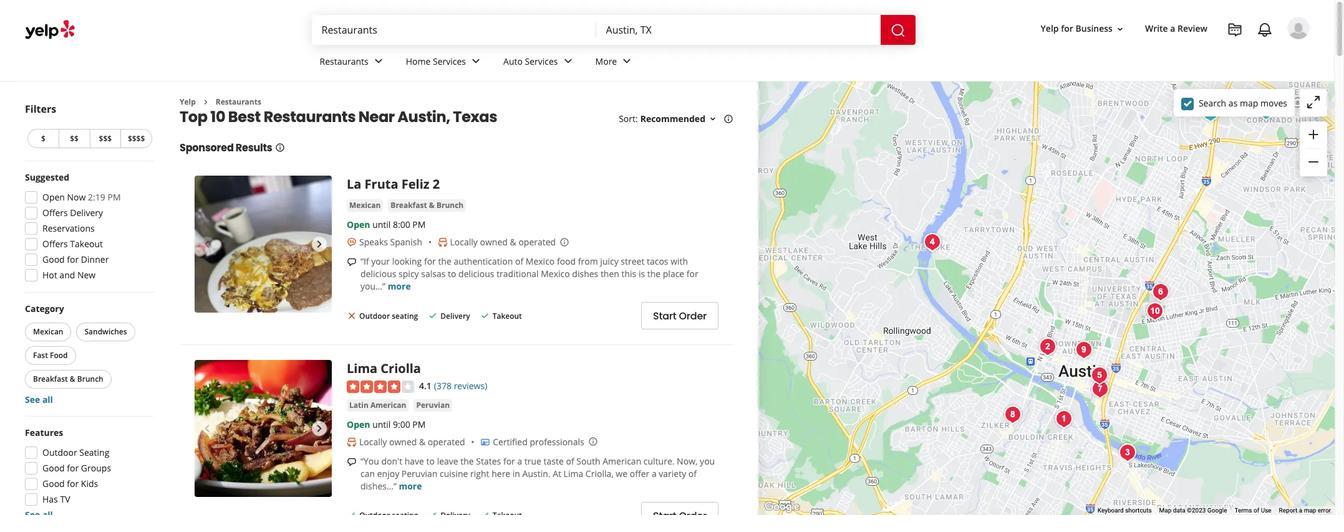 Task type: locate. For each thing, give the bounding box(es) containing it.
operated up "if your looking for the authentication of mexico food from juicy street tacos with delicious spicy salsas to delicious traditional mexico dishes then this is the place for you…"
[[519, 237, 556, 249]]

to right 'salsas' in the bottom of the page
[[448, 269, 456, 280]]

16 locally owned v2 image
[[438, 238, 448, 248], [347, 438, 357, 448]]

the up 'salsas' in the bottom of the page
[[438, 256, 452, 268]]

0 vertical spatial brunch
[[437, 201, 464, 211]]

owned up authentication
[[480, 237, 508, 249]]

&
[[429, 201, 435, 211], [510, 237, 516, 249], [70, 374, 75, 385], [419, 437, 426, 449]]

2 16 checkmark v2 image from the top
[[480, 511, 490, 516]]

group
[[1300, 122, 1328, 177], [21, 172, 155, 286], [22, 303, 155, 407], [21, 427, 155, 516]]

None search field
[[312, 15, 918, 45]]

lima right at
[[564, 469, 583, 480]]

seating
[[392, 311, 418, 322]]

0 horizontal spatial none field
[[322, 23, 586, 37]]

2 next image from the top
[[312, 422, 327, 437]]

yelp for yelp for business
[[1041, 23, 1059, 35]]

24 chevron down v2 image
[[371, 54, 386, 69], [561, 54, 576, 69]]

0 horizontal spatial breakfast
[[33, 374, 68, 385]]

1 horizontal spatial breakfast & brunch button
[[388, 200, 466, 212]]

24 chevron down v2 image inside home services link
[[469, 54, 484, 69]]

0 vertical spatial locally
[[450, 237, 478, 249]]

0 vertical spatial takeout
[[70, 238, 103, 250]]

& up have at the left of the page
[[419, 437, 426, 449]]

0 horizontal spatial 16 info v2 image
[[275, 143, 285, 153]]

2 none field from the left
[[606, 23, 871, 37]]

takeout inside group
[[70, 238, 103, 250]]

peruvian down have at the left of the page
[[402, 469, 438, 480]]

has tv
[[42, 494, 70, 506]]

0 vertical spatial to
[[448, 269, 456, 280]]

feliz
[[402, 176, 430, 193]]

none field find
[[322, 23, 586, 37]]

0 horizontal spatial american
[[370, 401, 406, 411]]

$$$
[[99, 134, 112, 144]]

breakfast & brunch button down 2
[[388, 200, 466, 212]]

next image
[[312, 237, 327, 252], [312, 422, 327, 437]]

16 info v2 image right 16 chevron down v2 image
[[724, 114, 734, 124]]

owned down 9:00
[[389, 437, 417, 449]]

0 vertical spatial operated
[[519, 237, 556, 249]]

1 vertical spatial takeout
[[493, 311, 522, 322]]

lima criolla
[[347, 361, 421, 378]]

16 checkmark v2 image for la fruta feliz 2
[[428, 311, 438, 321]]

more link for fruta
[[388, 281, 411, 293]]

brunch down sandwiches button
[[77, 374, 103, 385]]

of up traditional
[[515, 256, 523, 268]]

yelp
[[1041, 23, 1059, 35], [180, 97, 196, 107]]

american
[[370, 401, 406, 411], [603, 456, 641, 468]]

16 certified professionals v2 image
[[480, 438, 490, 448]]

0 vertical spatial good
[[42, 254, 65, 266]]

0 horizontal spatial owned
[[389, 437, 417, 449]]

1 until from the top
[[373, 219, 391, 231]]

16 locally owned v2 image up 16 speech v2 icon
[[347, 438, 357, 448]]

0 horizontal spatial 16 locally owned v2 image
[[347, 438, 357, 448]]

2 24 chevron down v2 image from the left
[[620, 54, 635, 69]]

1 vertical spatial to
[[426, 456, 435, 468]]

1 horizontal spatial 24 chevron down v2 image
[[620, 54, 635, 69]]

1 vertical spatial delivery
[[441, 311, 470, 322]]

filters
[[25, 102, 56, 116]]

breakfast & brunch down 2
[[391, 201, 464, 211]]

lima criolla image
[[1198, 100, 1223, 125], [195, 361, 332, 498]]

1 vertical spatial mexican
[[33, 327, 63, 337]]

0 horizontal spatial lima
[[347, 361, 378, 378]]

2 horizontal spatial the
[[647, 269, 661, 280]]

leave
[[437, 456, 458, 468]]

la fruta feliz 2 image
[[195, 176, 332, 313]]

0 vertical spatial outdoor
[[359, 311, 390, 322]]

restaurants
[[320, 55, 369, 67], [216, 97, 261, 107], [264, 107, 356, 128]]

takeout down traditional
[[493, 311, 522, 322]]

hot and new
[[42, 269, 96, 281]]

locally owned & operated up have at the left of the page
[[359, 437, 465, 449]]

to
[[448, 269, 456, 280], [426, 456, 435, 468]]

a right write
[[1171, 23, 1176, 35]]

0 horizontal spatial 24 chevron down v2 image
[[371, 54, 386, 69]]

0 vertical spatial breakfast
[[391, 201, 427, 211]]

anthem image
[[1088, 377, 1113, 402]]

group containing category
[[22, 303, 155, 407]]

1 horizontal spatial 16 info v2 image
[[724, 114, 734, 124]]

mexico up traditional
[[526, 256, 555, 268]]

good for kids
[[42, 478, 98, 490]]

1 vertical spatial next image
[[312, 422, 327, 437]]

16 checkmark v2 image down right
[[480, 511, 490, 516]]

24 chevron down v2 image inside auto services link
[[561, 54, 576, 69]]

2 delicious from the left
[[459, 269, 494, 280]]

lima criolla link
[[347, 361, 421, 378]]

1 vertical spatial brunch
[[77, 374, 103, 385]]

1 vertical spatial slideshow element
[[195, 361, 332, 498]]

0 vertical spatial next image
[[312, 237, 327, 252]]

for left business
[[1061, 23, 1074, 35]]

home services link
[[396, 45, 493, 81]]

user actions element
[[1031, 16, 1328, 92]]

outdoor for outdoor seating
[[359, 311, 390, 322]]

criolla,
[[586, 469, 614, 480]]

mexican button
[[347, 200, 383, 212], [25, 323, 71, 342]]

lima up 4.1 star rating image
[[347, 361, 378, 378]]

24 chevron down v2 image for restaurants
[[371, 54, 386, 69]]

1 horizontal spatial breakfast & brunch
[[391, 201, 464, 211]]

for up good for kids
[[67, 463, 79, 475]]

salsas
[[421, 269, 446, 280]]

speaks
[[359, 237, 388, 249]]

offers for offers takeout
[[42, 238, 68, 250]]

16 checkmark v2 image
[[480, 311, 490, 321], [480, 511, 490, 516]]

see all button
[[25, 394, 53, 406]]

for
[[1061, 23, 1074, 35], [67, 254, 79, 266], [424, 256, 436, 268], [687, 269, 699, 280], [503, 456, 515, 468], [67, 463, 79, 475], [67, 478, 79, 490]]

24 chevron down v2 image right more
[[620, 54, 635, 69]]

1 vertical spatial yelp
[[180, 97, 196, 107]]

2 24 chevron down v2 image from the left
[[561, 54, 576, 69]]

1 vertical spatial map
[[1304, 508, 1317, 515]]

more
[[595, 55, 617, 67]]

1 vertical spatial operated
[[428, 437, 465, 449]]

0 vertical spatial peruvian
[[416, 401, 450, 411]]

1 24 chevron down v2 image from the left
[[469, 54, 484, 69]]

0 vertical spatial 16 info v2 image
[[724, 114, 734, 124]]

1 vertical spatial breakfast
[[33, 374, 68, 385]]

1 horizontal spatial brunch
[[437, 201, 464, 211]]

american inside "you don't have to leave the states for a true taste of south american culture. now, you can enjoy peruvian cuisine right here in austin. at lima criolla, we offer a variety of dishes…"
[[603, 456, 641, 468]]

outdoor up good for groups
[[42, 447, 77, 459]]

tv
[[60, 494, 70, 506]]

outdoor right 16 close v2 icon
[[359, 311, 390, 322]]

1 services from the left
[[433, 55, 466, 67]]

outdoor
[[359, 311, 390, 322], [42, 447, 77, 459]]

more link down have at the left of the page
[[399, 481, 422, 493]]

fast food button
[[25, 347, 76, 366]]

good up has tv
[[42, 478, 65, 490]]

1 horizontal spatial locally
[[450, 237, 478, 249]]

2 good from the top
[[42, 463, 65, 475]]

3 good from the top
[[42, 478, 65, 490]]

info icon image
[[560, 237, 570, 247], [560, 237, 570, 247], [588, 437, 598, 447], [588, 437, 598, 447]]

0 horizontal spatial locally
[[359, 437, 387, 449]]

more down have at the left of the page
[[399, 481, 422, 493]]

american up open until 9:00 pm
[[370, 401, 406, 411]]

24 chevron down v2 image left auto on the left
[[469, 54, 484, 69]]

la
[[347, 176, 361, 193]]

juicy
[[600, 256, 619, 268]]

next image for la
[[312, 237, 327, 252]]

open up 16 speaks spanish v2 image
[[347, 219, 370, 231]]

lima
[[347, 361, 378, 378], [564, 469, 583, 480]]

pm right 9:00
[[413, 419, 426, 431]]

operated up leave
[[428, 437, 465, 449]]

kids
[[81, 478, 98, 490]]

la fruta feliz 2
[[347, 176, 440, 193]]

expand map image
[[1306, 95, 1321, 110]]

1 none field from the left
[[322, 23, 586, 37]]

1 horizontal spatial yelp
[[1041, 23, 1059, 35]]

1 vertical spatial peruvian
[[402, 469, 438, 480]]

breakfast up 8:00
[[391, 201, 427, 211]]

0 vertical spatial offers
[[42, 207, 68, 219]]

0 horizontal spatial brunch
[[77, 374, 103, 385]]

1 horizontal spatial map
[[1304, 508, 1317, 515]]

2 offers from the top
[[42, 238, 68, 250]]

street
[[621, 256, 645, 268]]

0 vertical spatial slideshow element
[[195, 176, 332, 313]]

open down latin
[[347, 419, 370, 431]]

salty sow image
[[1148, 280, 1173, 305]]

Find text field
[[322, 23, 586, 37]]

16 chevron right v2 image
[[201, 97, 211, 107]]

16 checkmark v2 image
[[428, 311, 438, 321], [347, 511, 357, 516], [428, 511, 438, 516]]

1618 asian fusion image
[[1115, 441, 1140, 466]]

brunch down 2
[[437, 201, 464, 211]]

takeout
[[70, 238, 103, 250], [493, 311, 522, 322]]

1 horizontal spatial mexican
[[349, 201, 381, 211]]

16 checkmark v2 image down authentication
[[480, 311, 490, 321]]

more for criolla
[[399, 481, 422, 493]]

pm right 8:00
[[413, 219, 426, 231]]

2 slideshow element from the top
[[195, 361, 332, 498]]

delicious down authentication
[[459, 269, 494, 280]]

1 horizontal spatial takeout
[[493, 311, 522, 322]]

1 horizontal spatial 16 locally owned v2 image
[[438, 238, 448, 248]]

mexican down category
[[33, 327, 63, 337]]

16 checkmark v2 image down leave
[[428, 511, 438, 516]]

16 speech v2 image
[[347, 258, 357, 268]]

open for lima
[[347, 419, 370, 431]]

report
[[1279, 508, 1298, 515]]

terms of use link
[[1235, 508, 1272, 515]]

breakfast & brunch down food
[[33, 374, 103, 385]]

16 info v2 image right results
[[275, 143, 285, 153]]

1 vertical spatial 16 checkmark v2 image
[[480, 511, 490, 516]]

offers for offers delivery
[[42, 207, 68, 219]]

results
[[236, 141, 272, 156]]

slideshow element
[[195, 176, 332, 313], [195, 361, 332, 498]]

0 vertical spatial breakfast & brunch
[[391, 201, 464, 211]]

1 offers from the top
[[42, 207, 68, 219]]

suggested
[[25, 172, 69, 183]]

0 vertical spatial delivery
[[70, 207, 103, 219]]

1 vertical spatial lima
[[564, 469, 583, 480]]

have
[[405, 456, 424, 468]]

business
[[1076, 23, 1113, 35]]

"you
[[361, 456, 379, 468]]

american up we
[[603, 456, 641, 468]]

1 vertical spatial 16 info v2 image
[[275, 143, 285, 153]]

keyboard shortcuts
[[1098, 508, 1152, 515]]

locally up authentication
[[450, 237, 478, 249]]

16 checkmark v2 image for lima criolla
[[428, 511, 438, 516]]

google
[[1208, 508, 1227, 515]]

0 vertical spatial more
[[388, 281, 411, 293]]

9:00
[[393, 419, 410, 431]]

24 chevron down v2 image right auto services
[[561, 54, 576, 69]]

$$$$
[[128, 134, 145, 144]]

map
[[1240, 97, 1258, 109], [1304, 508, 1317, 515]]

None field
[[322, 23, 586, 37], [606, 23, 871, 37]]

mexican button down la
[[347, 200, 383, 212]]

la plancha image
[[1143, 299, 1168, 324]]

1 vertical spatial offers
[[42, 238, 68, 250]]

from
[[578, 256, 598, 268]]

more for fruta
[[388, 281, 411, 293]]

zoom out image
[[1306, 155, 1321, 170]]

pm right 2:19
[[108, 192, 121, 203]]

quince lakehouse image
[[920, 230, 945, 255]]

locally owned & operated
[[450, 237, 556, 249], [359, 437, 465, 449]]

good up good for kids
[[42, 463, 65, 475]]

yelp left business
[[1041, 23, 1059, 35]]

terms of use
[[1235, 508, 1272, 515]]

yelp inside yelp for business button
[[1041, 23, 1059, 35]]

locally owned & operated up authentication
[[450, 237, 556, 249]]

1 vertical spatial until
[[373, 419, 391, 431]]

services right auto on the left
[[525, 55, 558, 67]]

offers takeout
[[42, 238, 103, 250]]

map for error
[[1304, 508, 1317, 515]]

until
[[373, 219, 391, 231], [373, 419, 391, 431]]

previous image
[[200, 237, 215, 252]]

1 horizontal spatial lima criolla image
[[1198, 100, 1223, 125]]

until up speaks
[[373, 219, 391, 231]]

breakfast up all
[[33, 374, 68, 385]]

for up 'salsas' in the bottom of the page
[[424, 256, 436, 268]]

mexican button up fast food
[[25, 323, 71, 342]]

0 vertical spatial map
[[1240, 97, 1258, 109]]

and
[[59, 269, 75, 281]]

0 vertical spatial the
[[438, 256, 452, 268]]

mexican
[[349, 201, 381, 211], [33, 327, 63, 337]]

1 vertical spatial outdoor
[[42, 447, 77, 459]]

1 vertical spatial locally
[[359, 437, 387, 449]]

1 horizontal spatial mexican button
[[347, 200, 383, 212]]

0 horizontal spatial operated
[[428, 437, 465, 449]]

24 chevron down v2 image inside more link
[[620, 54, 635, 69]]

1 24 chevron down v2 image from the left
[[371, 54, 386, 69]]

pm
[[108, 192, 121, 203], [413, 219, 426, 231], [413, 419, 426, 431]]

1 vertical spatial breakfast & brunch
[[33, 374, 103, 385]]

delivery down 'salsas' in the bottom of the page
[[441, 311, 470, 322]]

hot
[[42, 269, 57, 281]]

0 vertical spatial more link
[[388, 281, 411, 293]]

& up traditional
[[510, 237, 516, 249]]

1 horizontal spatial delicious
[[459, 269, 494, 280]]

of
[[515, 256, 523, 268], [566, 456, 574, 468], [689, 469, 697, 480], [1254, 508, 1260, 515]]

report a map error link
[[1279, 508, 1331, 515]]

16 checkmark v2 image right "seating"
[[428, 311, 438, 321]]

for up in on the left bottom
[[503, 456, 515, 468]]

0 vertical spatial yelp
[[1041, 23, 1059, 35]]

0 horizontal spatial mexican button
[[25, 323, 71, 342]]

16 info v2 image
[[724, 114, 734, 124], [275, 143, 285, 153]]

0 horizontal spatial map
[[1240, 97, 1258, 109]]

outdoor inside group
[[42, 447, 77, 459]]

search image
[[891, 23, 906, 38]]

to inside "if your looking for the authentication of mexico food from juicy street tacos with delicious spicy salsas to delicious traditional mexico dishes then this is the place for you…"
[[448, 269, 456, 280]]

peruvian down 4.1
[[416, 401, 450, 411]]

1 horizontal spatial restaurants link
[[310, 45, 396, 81]]

0 vertical spatial lima
[[347, 361, 378, 378]]

food
[[50, 351, 68, 361]]

sandwiches
[[85, 327, 127, 337]]

previous image
[[200, 422, 215, 437]]

0 horizontal spatial services
[[433, 55, 466, 67]]

1 horizontal spatial american
[[603, 456, 641, 468]]

delicious down your
[[361, 269, 396, 280]]

delivery down open now 2:19 pm
[[70, 207, 103, 219]]

peruvian inside peruvian button
[[416, 401, 450, 411]]

1 vertical spatial pm
[[413, 219, 426, 231]]

offers up the reservations
[[42, 207, 68, 219]]

of inside "if your looking for the authentication of mexico food from juicy street tacos with delicious spicy salsas to delicious traditional mexico dishes then this is the place for you…"
[[515, 256, 523, 268]]

keyboard
[[1098, 508, 1124, 515]]

2 vertical spatial good
[[42, 478, 65, 490]]

start
[[653, 309, 677, 324]]

good for good for groups
[[42, 463, 65, 475]]

breakfast & brunch button
[[388, 200, 466, 212], [25, 371, 111, 389]]

more link down spicy
[[388, 281, 411, 293]]

1 good from the top
[[42, 254, 65, 266]]

1 vertical spatial lima criolla image
[[195, 361, 332, 498]]

good up hot
[[42, 254, 65, 266]]

breakfast & brunch button down food
[[25, 371, 111, 389]]

peruvian
[[416, 401, 450, 411], [402, 469, 438, 480]]

we
[[616, 469, 628, 480]]

Near text field
[[606, 23, 871, 37]]

higher ground image
[[1072, 338, 1097, 363]]

to right have at the left of the page
[[426, 456, 435, 468]]

notifications image
[[1258, 22, 1273, 37]]

0 horizontal spatial delivery
[[70, 207, 103, 219]]

more down spicy
[[388, 281, 411, 293]]

2 vertical spatial the
[[461, 456, 474, 468]]

mexico down food
[[541, 269, 570, 280]]

1 vertical spatial more link
[[399, 481, 422, 493]]

takeout up dinner
[[70, 238, 103, 250]]

restaurants link right 16 chevron right v2 image
[[216, 97, 261, 107]]

restaurants link up the top 10 best restaurants near austin, texas
[[310, 45, 396, 81]]

mexican down la
[[349, 201, 381, 211]]

more link
[[388, 281, 411, 293], [399, 481, 422, 493]]

2 vertical spatial open
[[347, 419, 370, 431]]

1 horizontal spatial lima
[[564, 469, 583, 480]]

2 services from the left
[[525, 55, 558, 67]]

la fruta feliz 2 image
[[1254, 99, 1279, 124]]

open down suggested
[[42, 192, 65, 203]]

services right home
[[433, 55, 466, 67]]

the up right
[[461, 456, 474, 468]]

16 chevron down v2 image
[[1115, 24, 1125, 34]]

24 chevron down v2 image left home
[[371, 54, 386, 69]]

google image
[[762, 500, 803, 516]]

1 vertical spatial open
[[347, 219, 370, 231]]

looking
[[392, 256, 422, 268]]

1 horizontal spatial operated
[[519, 237, 556, 249]]

until down latin american button
[[373, 419, 391, 431]]

0 horizontal spatial yelp
[[180, 97, 196, 107]]

culture.
[[644, 456, 675, 468]]

1 horizontal spatial outdoor
[[359, 311, 390, 322]]

24 chevron down v2 image for auto services
[[561, 54, 576, 69]]

"if your looking for the authentication of mexico food from juicy street tacos with delicious spicy salsas to delicious traditional mexico dishes then this is the place for you…"
[[361, 256, 699, 293]]

moves
[[1261, 97, 1288, 109]]

a
[[1171, 23, 1176, 35], [517, 456, 522, 468], [652, 469, 657, 480], [1299, 508, 1303, 515]]

for inside "you don't have to leave the states for a true taste of south american culture. now, you can enjoy peruvian cuisine right here in austin. at lima criolla, we offer a variety of dishes…"
[[503, 456, 515, 468]]

is
[[639, 269, 645, 280]]

map right as in the top right of the page
[[1240, 97, 1258, 109]]

sponsored results
[[180, 141, 272, 156]]

1 horizontal spatial none field
[[606, 23, 871, 37]]

1 vertical spatial american
[[603, 456, 641, 468]]

2 until from the top
[[373, 419, 391, 431]]

services for home services
[[433, 55, 466, 67]]

16 locally owned v2 image up 'salsas' in the bottom of the page
[[438, 238, 448, 248]]

open until 8:00 pm
[[347, 219, 426, 231]]

fast
[[33, 351, 48, 361]]

0 horizontal spatial the
[[438, 256, 452, 268]]

1 slideshow element from the top
[[195, 176, 332, 313]]

1 16 checkmark v2 image from the top
[[480, 311, 490, 321]]

locally up the "you
[[359, 437, 387, 449]]

offers down the reservations
[[42, 238, 68, 250]]

0 vertical spatial restaurants link
[[310, 45, 396, 81]]

breakfast
[[391, 201, 427, 211], [33, 374, 68, 385]]

map left error
[[1304, 508, 1317, 515]]

good for good for kids
[[42, 478, 65, 490]]

yelp link
[[180, 97, 196, 107]]

1 horizontal spatial owned
[[480, 237, 508, 249]]

yelp left 16 chevron right v2 image
[[180, 97, 196, 107]]

more link for criolla
[[399, 481, 422, 493]]

the right is
[[647, 269, 661, 280]]

yelp for business button
[[1036, 18, 1130, 40]]

24 chevron down v2 image
[[469, 54, 484, 69], [620, 54, 635, 69]]

1 vertical spatial 16 locally owned v2 image
[[347, 438, 357, 448]]

1 next image from the top
[[312, 237, 327, 252]]



Task type: vqa. For each thing, say whether or not it's contained in the screenshot.
asked
no



Task type: describe. For each thing, give the bounding box(es) containing it.
sandwiches button
[[76, 323, 135, 342]]

0 horizontal spatial breakfast & brunch
[[33, 374, 103, 385]]

criolla
[[381, 361, 421, 378]]

16 checkmark v2 image for lima criolla
[[480, 511, 490, 516]]

0 horizontal spatial breakfast & brunch button
[[25, 371, 111, 389]]

1 vertical spatial owned
[[389, 437, 417, 449]]

austin.
[[523, 469, 551, 480]]

0 vertical spatial breakfast & brunch button
[[388, 200, 466, 212]]

16 chevron down v2 image
[[708, 114, 718, 124]]

16 close v2 image
[[347, 311, 357, 321]]

latin american
[[349, 401, 406, 411]]

24 chevron down v2 image for more
[[620, 54, 635, 69]]

"you don't have to leave the states for a true taste of south american culture. now, you can enjoy peruvian cuisine right here in austin. at lima criolla, we offer a variety of dishes…"
[[361, 456, 715, 493]]

1 vertical spatial restaurants link
[[216, 97, 261, 107]]

shortcuts
[[1125, 508, 1152, 515]]

group containing suggested
[[21, 172, 155, 286]]

speaks spanish
[[359, 237, 422, 249]]

for down with
[[687, 269, 699, 280]]

your
[[371, 256, 390, 268]]

slideshow element for la
[[195, 176, 332, 313]]

aba - austin image
[[1052, 407, 1077, 432]]

of right taste
[[566, 456, 574, 468]]

cuisine
[[440, 469, 468, 480]]

odd duck image
[[1001, 403, 1026, 428]]

to inside "you don't have to leave the states for a true taste of south american culture. now, you can enjoy peruvian cuisine right here in austin. at lima criolla, we offer a variety of dishes…"
[[426, 456, 435, 468]]

©2023
[[1187, 508, 1206, 515]]

0 horizontal spatial mexican
[[33, 327, 63, 337]]

auto
[[503, 55, 523, 67]]

1 vertical spatial locally owned & operated
[[359, 437, 465, 449]]

next image for lima
[[312, 422, 327, 437]]

peruvian link
[[414, 400, 452, 412]]

(378
[[434, 381, 452, 393]]

16 speech v2 image
[[347, 458, 357, 468]]

zoom in image
[[1306, 127, 1321, 142]]

0 horizontal spatial lima criolla image
[[195, 361, 332, 498]]

la fruta feliz 2 link
[[347, 176, 440, 193]]

& down 2
[[429, 201, 435, 211]]

1 delicious from the left
[[361, 269, 396, 280]]

services for auto services
[[525, 55, 558, 67]]

0 vertical spatial mexico
[[526, 256, 555, 268]]

american inside latin american button
[[370, 401, 406, 411]]

write a review
[[1145, 23, 1208, 35]]

open for la
[[347, 219, 370, 231]]

10
[[210, 107, 225, 128]]

group containing features
[[21, 427, 155, 516]]

reservations
[[42, 223, 95, 235]]

slideshow element for lima
[[195, 361, 332, 498]]

24 chevron down v2 image for home services
[[469, 54, 484, 69]]

peruvian inside "you don't have to leave the states for a true taste of south american culture. now, you can enjoy peruvian cuisine right here in austin. at lima criolla, we offer a variety of dishes…"
[[402, 469, 438, 480]]

map
[[1159, 508, 1172, 515]]

order
[[679, 309, 707, 324]]

food
[[557, 256, 576, 268]]

$ button
[[27, 129, 58, 148]]

of down now,
[[689, 469, 697, 480]]

16 speaks spanish v2 image
[[347, 238, 357, 248]]

right
[[470, 469, 489, 480]]

16 checkmark v2 image down 16 speech v2 icon
[[347, 511, 357, 516]]

1 horizontal spatial delivery
[[441, 311, 470, 322]]

0 vertical spatial owned
[[480, 237, 508, 249]]

restaurants inside business categories element
[[320, 55, 369, 67]]

0 vertical spatial mexican
[[349, 201, 381, 211]]

top 10 best restaurants near austin, texas
[[180, 107, 497, 128]]

dishes…"
[[361, 481, 397, 493]]

a down culture.
[[652, 469, 657, 480]]

outdoor for outdoor seating
[[42, 447, 77, 459]]

4.1 link
[[419, 380, 432, 393]]

yelp for business
[[1041, 23, 1113, 35]]

jeremy m. image
[[1288, 17, 1310, 39]]

lima inside "you don't have to leave the states for a true taste of south american culture. now, you can enjoy peruvian cuisine right here in austin. at lima criolla, we offer a variety of dishes…"
[[564, 469, 583, 480]]

latin american button
[[347, 400, 409, 412]]

dinner
[[81, 254, 109, 266]]

top
[[180, 107, 207, 128]]

(378 reviews)
[[434, 381, 487, 393]]

moonshine patio bar & grill image
[[1087, 364, 1112, 389]]

latin american link
[[347, 400, 409, 412]]

$$$ button
[[90, 129, 121, 148]]

latin
[[349, 401, 369, 411]]

good for good for dinner
[[42, 254, 65, 266]]

for down offers takeout
[[67, 254, 79, 266]]

business categories element
[[310, 45, 1310, 81]]

with
[[671, 256, 688, 268]]

4.1 star rating image
[[347, 381, 414, 394]]

pm for lima criolla
[[413, 419, 426, 431]]

auto services link
[[493, 45, 586, 81]]

for down good for groups
[[67, 478, 79, 490]]

1 vertical spatial the
[[647, 269, 661, 280]]

yelp for yelp link
[[180, 97, 196, 107]]

open inside group
[[42, 192, 65, 203]]

then
[[601, 269, 619, 280]]

professionals
[[530, 437, 584, 449]]

0 vertical spatial 16 locally owned v2 image
[[438, 238, 448, 248]]

0 vertical spatial mexican button
[[347, 200, 383, 212]]

16 checkmark v2 image for la fruta feliz 2
[[480, 311, 490, 321]]

of left 'use'
[[1254, 508, 1260, 515]]

seating
[[79, 447, 109, 459]]

in
[[513, 469, 520, 480]]

home
[[406, 55, 431, 67]]

1 vertical spatial mexican button
[[25, 323, 71, 342]]

map for moves
[[1240, 97, 1258, 109]]

start order
[[653, 309, 707, 324]]

pm for la fruta feliz 2
[[413, 219, 426, 231]]

a up in on the left bottom
[[517, 456, 522, 468]]

0 vertical spatial pm
[[108, 192, 121, 203]]

terms
[[1235, 508, 1252, 515]]

"if
[[361, 256, 369, 268]]

(378 reviews) link
[[434, 380, 487, 393]]

now
[[67, 192, 86, 203]]

a right report
[[1299, 508, 1303, 515]]

$
[[41, 134, 45, 144]]

for inside yelp for business button
[[1061, 23, 1074, 35]]

2
[[433, 176, 440, 193]]

reviews)
[[454, 381, 487, 393]]

now,
[[677, 456, 698, 468]]

you
[[700, 456, 715, 468]]

qi austin image
[[1036, 335, 1061, 360]]

has
[[42, 494, 58, 506]]

see
[[25, 394, 40, 406]]

search as map moves
[[1199, 97, 1288, 109]]

near
[[359, 107, 395, 128]]

don't
[[381, 456, 402, 468]]

& down fast food button
[[70, 374, 75, 385]]

fast food
[[33, 351, 68, 361]]

breakfast & brunch link
[[388, 200, 466, 212]]

spicy
[[399, 269, 419, 280]]

traditional
[[497, 269, 539, 280]]

until for criolla
[[373, 419, 391, 431]]

new
[[77, 269, 96, 281]]

sponsored
[[180, 141, 234, 156]]

dishes
[[572, 269, 598, 280]]

authentication
[[454, 256, 513, 268]]

the inside "you don't have to leave the states for a true taste of south american culture. now, you can enjoy peruvian cuisine right here in austin. at lima criolla, we offer a variety of dishes…"
[[461, 456, 474, 468]]

best
[[228, 107, 261, 128]]

peruvian button
[[414, 400, 452, 412]]

none field near
[[606, 23, 871, 37]]

south
[[577, 456, 600, 468]]

home services
[[406, 55, 466, 67]]

at
[[553, 469, 561, 480]]

1 vertical spatial mexico
[[541, 269, 570, 280]]

2:19
[[88, 192, 105, 203]]

all
[[42, 394, 53, 406]]

true
[[525, 456, 541, 468]]

you…"
[[361, 281, 386, 293]]

taste
[[544, 456, 564, 468]]

here
[[492, 469, 510, 480]]

fruta
[[365, 176, 398, 193]]

as
[[1229, 97, 1238, 109]]

report a map error
[[1279, 508, 1331, 515]]

until for fruta
[[373, 219, 391, 231]]

offers delivery
[[42, 207, 103, 219]]

0 vertical spatial locally owned & operated
[[450, 237, 556, 249]]

8:00
[[393, 219, 410, 231]]

projects image
[[1228, 22, 1243, 37]]

map region
[[634, 0, 1344, 516]]



